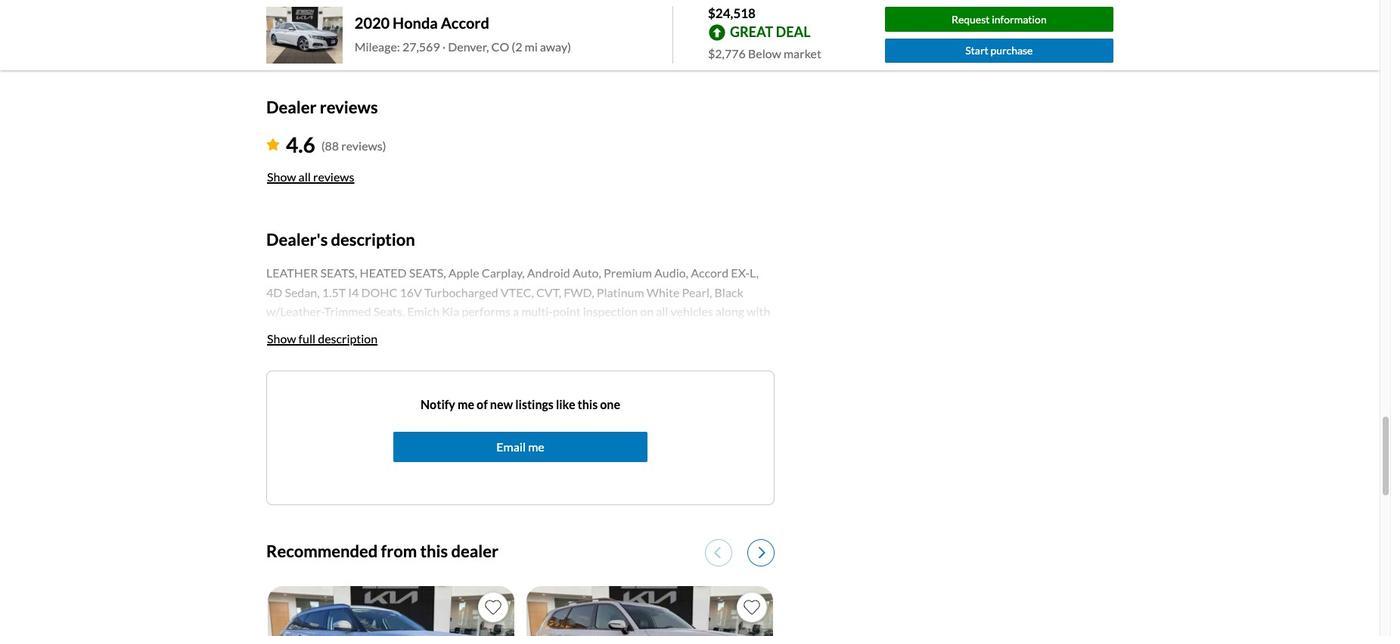 Task type: describe. For each thing, give the bounding box(es) containing it.
notify me of new listings like this one
[[421, 397, 621, 412]]

2020 honda accord mileage: 27,569 · denver, co (2 mi away)
[[355, 14, 571, 54]]

4.6
[[286, 132, 315, 157]]

one
[[600, 397, 621, 412]]

denver,
[[448, 40, 489, 54]]

email me
[[497, 440, 545, 454]]

show for dealer
[[267, 169, 296, 184]]

dealer's description
[[266, 229, 415, 250]]

show for dealer's
[[267, 332, 296, 346]]

show full description
[[267, 332, 378, 346]]

request
[[952, 13, 990, 26]]

email
[[497, 440, 526, 454]]

·
[[443, 40, 446, 54]]

$2,776 below market
[[708, 46, 822, 60]]

below
[[748, 46, 782, 60]]

mi
[[525, 40, 538, 54]]

request information
[[952, 13, 1047, 26]]

all
[[299, 169, 311, 184]]

dealer
[[451, 541, 499, 562]]

full
[[299, 332, 316, 346]]

0 horizontal spatial this
[[420, 541, 448, 562]]

purchase
[[991, 44, 1033, 57]]

website
[[392, 3, 434, 17]]

email me button
[[394, 432, 648, 463]]

notify
[[421, 397, 456, 412]]

dealer's
[[266, 229, 328, 250]]

information
[[992, 13, 1047, 26]]

new
[[490, 397, 513, 412]]

dealer website
[[354, 3, 434, 17]]

scroll left image
[[715, 547, 721, 560]]

like
[[556, 397, 576, 412]]

dealer for dealer website
[[354, 3, 390, 17]]

dealer website link
[[354, 1, 775, 19]]

show full description button
[[266, 323, 379, 356]]

1 horizontal spatial this
[[578, 397, 598, 412]]

(88
[[322, 138, 339, 153]]

start
[[966, 44, 989, 57]]

2020 honda accord image
[[266, 6, 343, 64]]

27,569
[[403, 40, 440, 54]]

4.6 (88 reviews)
[[286, 132, 386, 157]]

deal
[[776, 23, 811, 40]]

market
[[784, 46, 822, 60]]



Task type: locate. For each thing, give the bounding box(es) containing it.
honda
[[393, 14, 438, 32]]

scroll right image
[[759, 547, 766, 560]]

0 vertical spatial this
[[578, 397, 598, 412]]

listings
[[516, 397, 554, 412]]

star image
[[266, 138, 280, 150]]

me inside "email me" button
[[528, 440, 545, 454]]

me left of on the bottom left of page
[[458, 397, 475, 412]]

2020
[[355, 14, 390, 32]]

mileage:
[[355, 40, 400, 54]]

me
[[458, 397, 475, 412], [528, 440, 545, 454]]

dealer up "4.6"
[[266, 97, 317, 118]]

reviews
[[320, 97, 378, 118], [313, 169, 355, 184]]

request information button
[[885, 7, 1114, 32]]

this right like
[[578, 397, 598, 412]]

this
[[578, 397, 598, 412], [420, 541, 448, 562]]

co
[[492, 40, 510, 54]]

1 show from the top
[[267, 169, 296, 184]]

great
[[730, 23, 774, 40]]

1 horizontal spatial me
[[528, 440, 545, 454]]

me for email
[[528, 440, 545, 454]]

description
[[331, 229, 415, 250], [318, 332, 378, 346]]

me for notify
[[458, 397, 475, 412]]

show all reviews button
[[266, 160, 355, 194]]

dealer reviews
[[266, 97, 378, 118]]

$24,518
[[708, 5, 756, 21]]

2 show from the top
[[267, 332, 296, 346]]

start purchase
[[966, 44, 1033, 57]]

0 vertical spatial reviews
[[320, 97, 378, 118]]

reviews)
[[342, 138, 386, 153]]

show left all
[[267, 169, 296, 184]]

0 horizontal spatial me
[[458, 397, 475, 412]]

1 vertical spatial show
[[267, 332, 296, 346]]

1 horizontal spatial dealer
[[354, 3, 390, 17]]

great deal
[[730, 23, 811, 40]]

description inside button
[[318, 332, 378, 346]]

1 vertical spatial me
[[528, 440, 545, 454]]

reviews inside button
[[313, 169, 355, 184]]

0 vertical spatial show
[[267, 169, 296, 184]]

dealer
[[354, 3, 390, 17], [266, 97, 317, 118]]

$2,776
[[708, 46, 746, 60]]

accord
[[441, 14, 490, 32]]

0 vertical spatial me
[[458, 397, 475, 412]]

0 vertical spatial description
[[331, 229, 415, 250]]

show left full
[[267, 332, 296, 346]]

recommended from this dealer
[[266, 541, 499, 562]]

recommended
[[266, 541, 378, 562]]

1 vertical spatial dealer
[[266, 97, 317, 118]]

show
[[267, 169, 296, 184], [267, 332, 296, 346]]

1 vertical spatial reviews
[[313, 169, 355, 184]]

reviews up the '4.6 (88 reviews)'
[[320, 97, 378, 118]]

0 horizontal spatial dealer
[[266, 97, 317, 118]]

reviews right all
[[313, 169, 355, 184]]

from
[[381, 541, 417, 562]]

away)
[[540, 40, 571, 54]]

0 vertical spatial dealer
[[354, 3, 390, 17]]

(2
[[512, 40, 523, 54]]

1 vertical spatial description
[[318, 332, 378, 346]]

start purchase button
[[885, 39, 1114, 63]]

show all reviews
[[267, 169, 355, 184]]

dealer up mileage:
[[354, 3, 390, 17]]

1 vertical spatial this
[[420, 541, 448, 562]]

me right email
[[528, 440, 545, 454]]

dealer for dealer reviews
[[266, 97, 317, 118]]

this right from
[[420, 541, 448, 562]]

of
[[477, 397, 488, 412]]



Task type: vqa. For each thing, say whether or not it's contained in the screenshot.
leftmost GOOD DEAL
no



